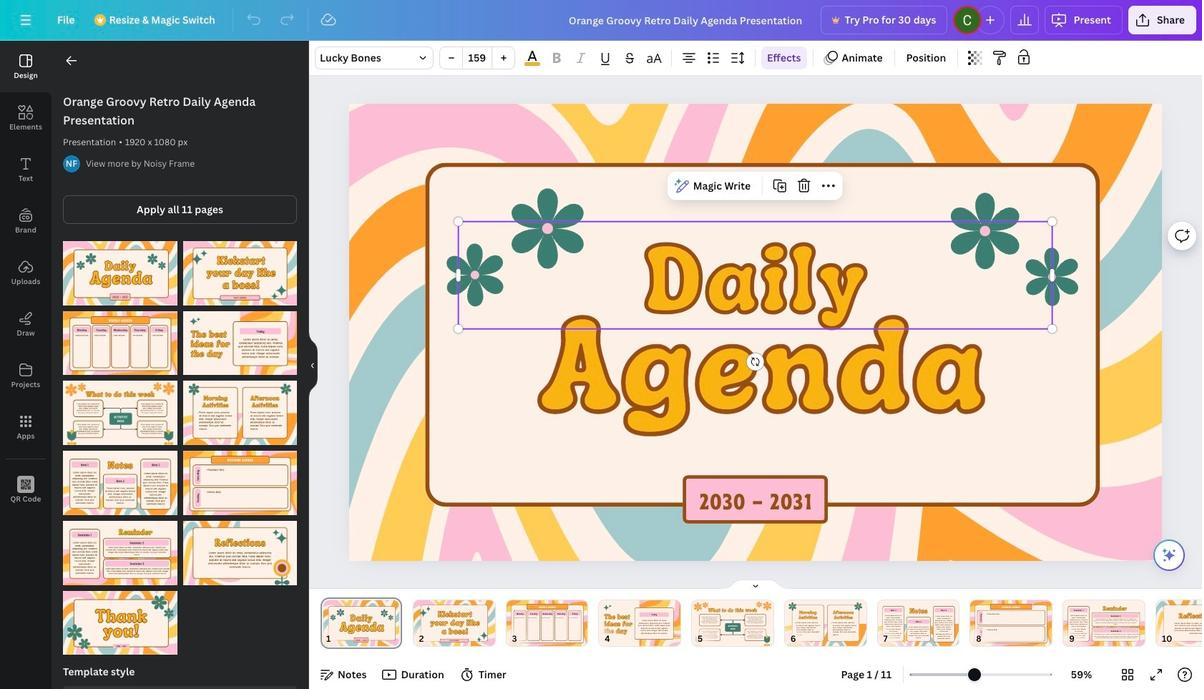 Task type: vqa. For each thing, say whether or not it's contained in the screenshot.
"Basic" on the bottom right of page
no



Task type: describe. For each thing, give the bounding box(es) containing it.
quick actions image
[[1161, 547, 1178, 564]]

noisy frame image
[[63, 155, 80, 172]]

#fab30c image
[[525, 62, 540, 66]]

noisy frame element
[[63, 155, 80, 172]]

hide image
[[308, 331, 318, 399]]

hide pages image
[[721, 579, 790, 590]]



Task type: locate. For each thing, give the bounding box(es) containing it.
Design title text field
[[557, 6, 815, 34]]

Page title text field
[[337, 632, 343, 646]]

– – number field
[[467, 51, 487, 64]]

main menu bar
[[0, 0, 1202, 41]]

orange groovy retro daily agenda presentation element
[[63, 241, 177, 305], [183, 241, 297, 305], [63, 311, 177, 375], [183, 311, 297, 375], [63, 381, 177, 445], [183, 381, 297, 445], [63, 451, 177, 515], [183, 451, 297, 515], [63, 521, 177, 585], [183, 521, 297, 585], [63, 591, 177, 655]]

side panel tab list
[[0, 41, 52, 516]]

group
[[439, 47, 515, 69]]

Zoom button
[[1058, 663, 1105, 686]]

orange groovy retro daily agenda presentation image
[[63, 241, 177, 305], [183, 241, 297, 305], [63, 311, 177, 375], [183, 311, 297, 375], [63, 381, 177, 445], [183, 381, 297, 445], [63, 451, 177, 515], [183, 451, 297, 515], [63, 521, 177, 585], [183, 521, 297, 585], [63, 591, 177, 655]]

page 1 image
[[321, 600, 402, 646]]



